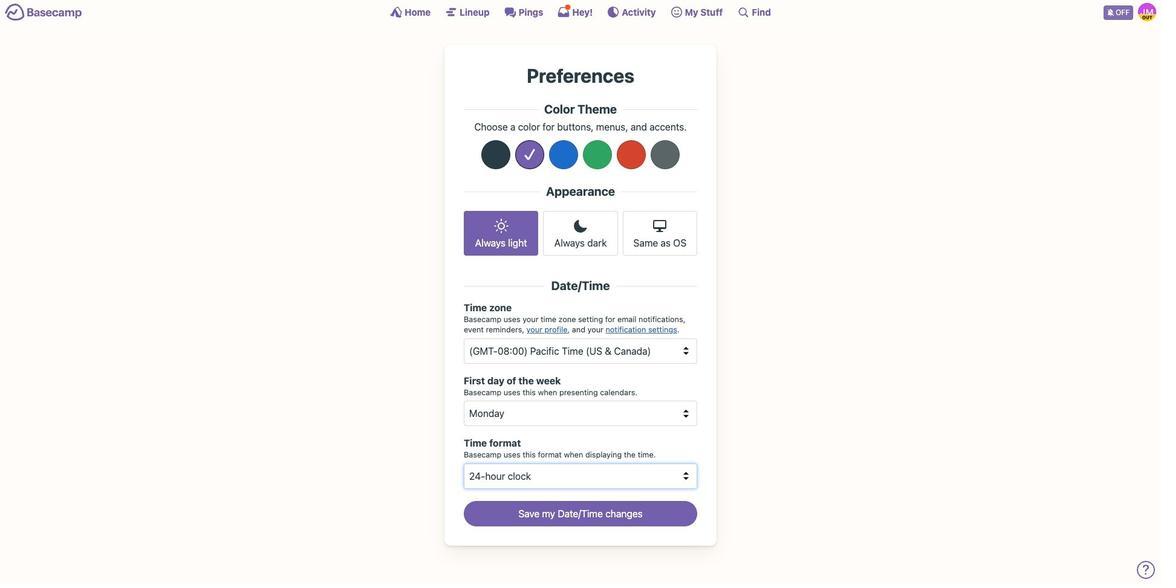 Task type: vqa. For each thing, say whether or not it's contained in the screenshot.
Main Element
yes



Task type: locate. For each thing, give the bounding box(es) containing it.
None submit
[[464, 501, 697, 527]]

switch accounts image
[[5, 3, 82, 22]]

main element
[[0, 0, 1161, 24]]



Task type: describe. For each thing, give the bounding box(es) containing it.
jer mill image
[[1138, 3, 1156, 21]]

keyboard shortcut: ⌘ + / image
[[737, 6, 750, 18]]



